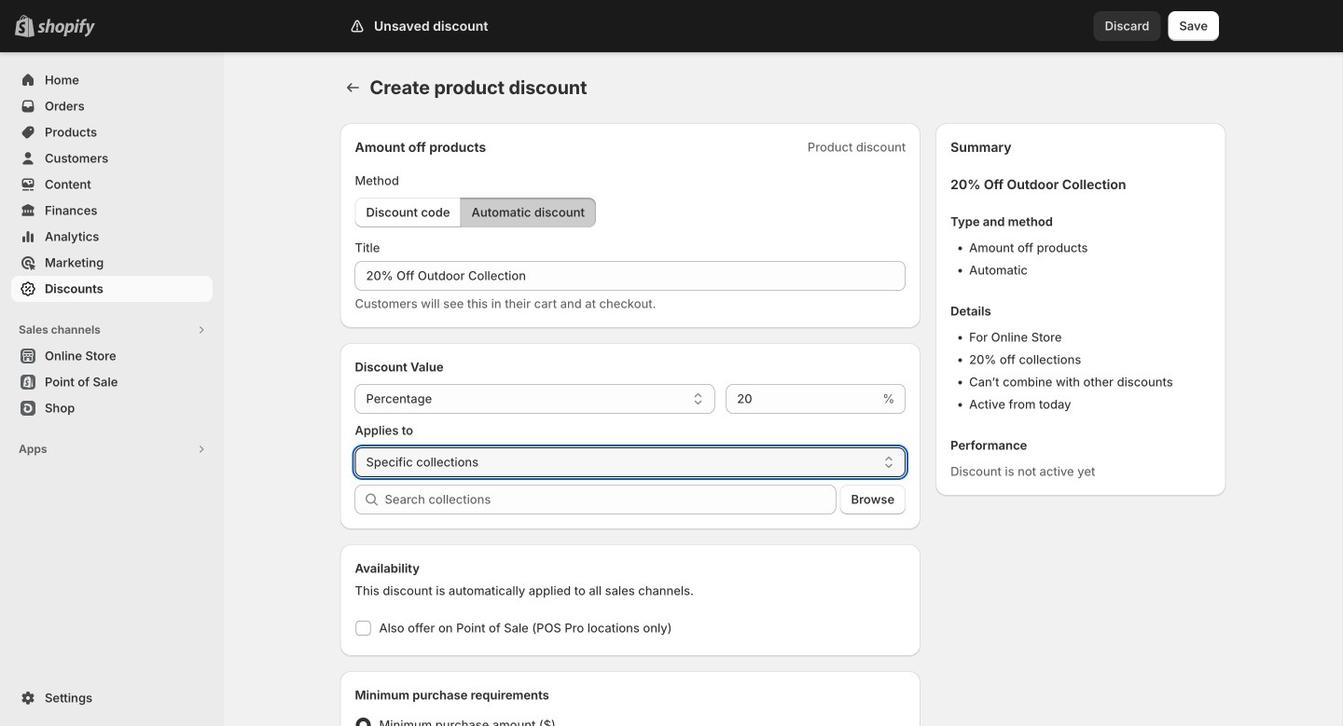 Task type: describe. For each thing, give the bounding box(es) containing it.
Search collections text field
[[385, 485, 836, 515]]



Task type: locate. For each thing, give the bounding box(es) containing it.
None text field
[[355, 261, 906, 291], [726, 384, 879, 414], [355, 261, 906, 291], [726, 384, 879, 414]]

shopify image
[[37, 18, 95, 37]]



Task type: vqa. For each thing, say whether or not it's contained in the screenshot.
the Shopify image
yes



